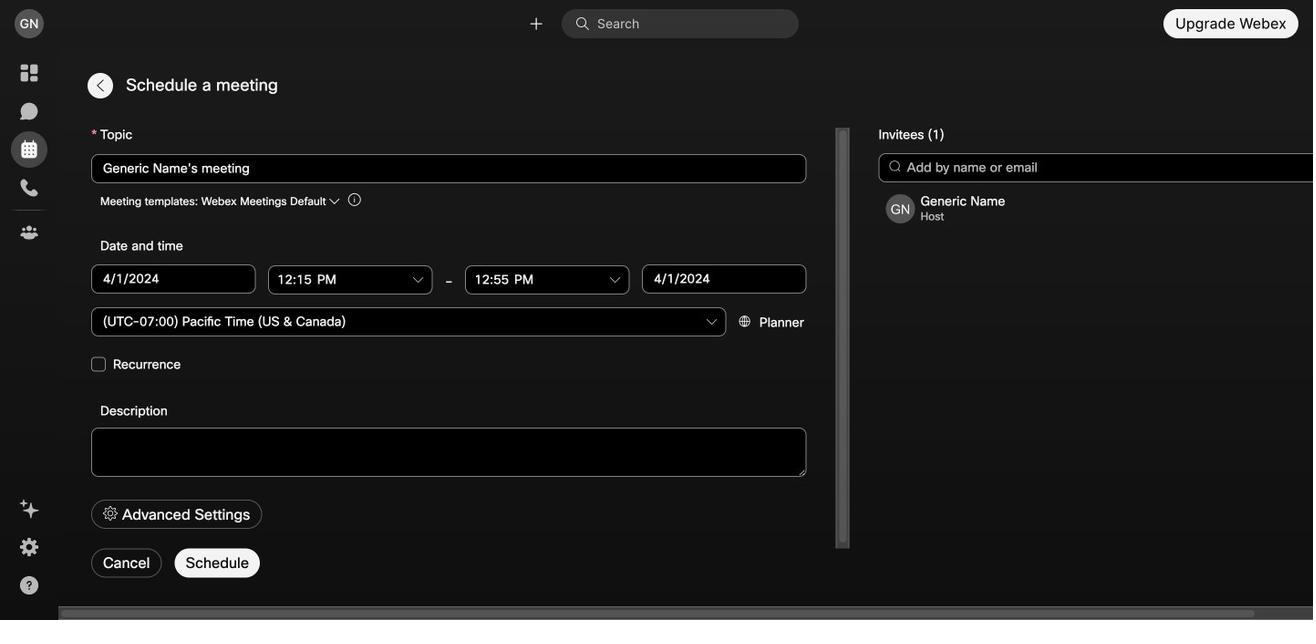 Task type: locate. For each thing, give the bounding box(es) containing it.
navigation
[[0, 47, 58, 620]]

webex tab list
[[11, 55, 47, 251]]



Task type: vqa. For each thing, say whether or not it's contained in the screenshot.
Teams list LIST
no



